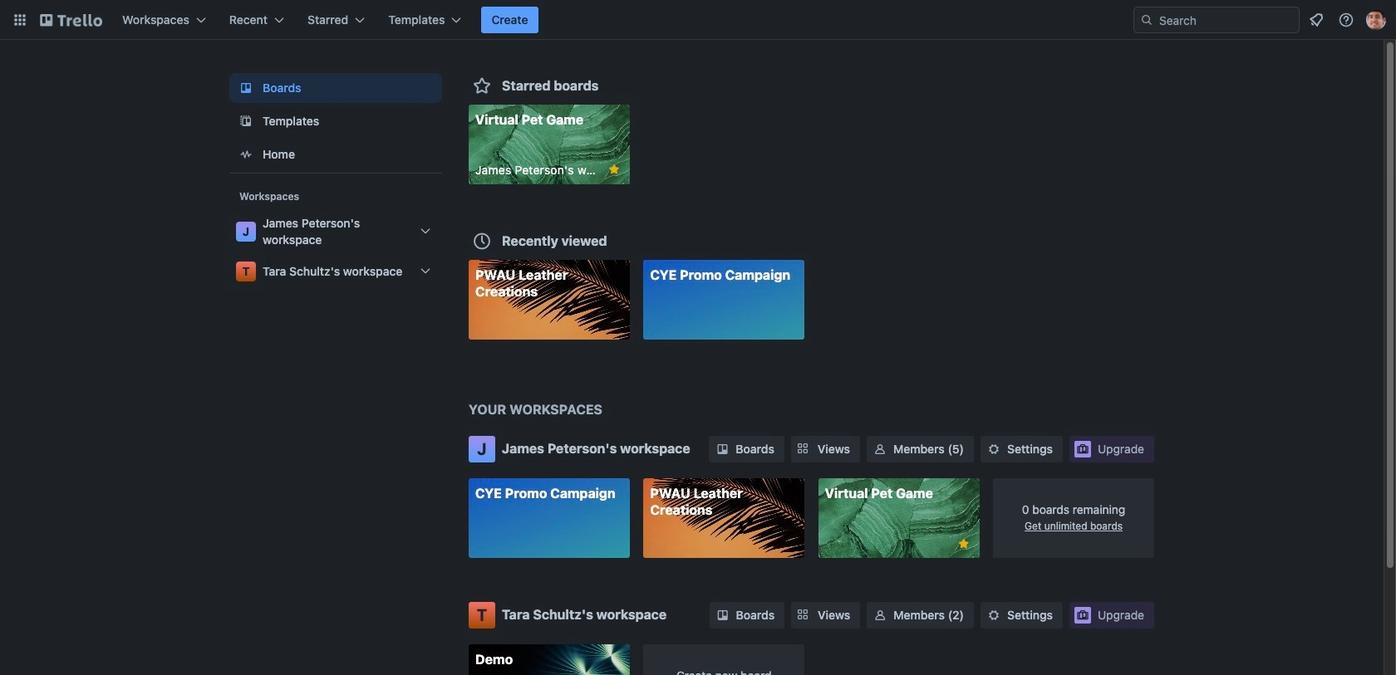 Task type: describe. For each thing, give the bounding box(es) containing it.
click to unstar this board. it will be removed from your starred list. image
[[607, 162, 621, 177]]

search image
[[1140, 13, 1153, 27]]

primary element
[[0, 0, 1396, 40]]

1 horizontal spatial sm image
[[986, 441, 1002, 458]]

0 notifications image
[[1306, 10, 1326, 30]]

template board image
[[236, 111, 256, 131]]



Task type: locate. For each thing, give the bounding box(es) containing it.
0 horizontal spatial sm image
[[714, 607, 731, 624]]

open information menu image
[[1338, 12, 1355, 28]]

Search field
[[1133, 7, 1300, 33]]

sm image
[[986, 441, 1002, 458], [714, 607, 731, 624]]

1 vertical spatial sm image
[[714, 607, 731, 624]]

sm image
[[714, 441, 731, 458], [872, 441, 888, 458], [872, 607, 889, 624], [986, 607, 1002, 624]]

home image
[[236, 145, 256, 165]]

back to home image
[[40, 7, 102, 33]]

0 vertical spatial sm image
[[986, 441, 1002, 458]]

board image
[[236, 78, 256, 98]]

james peterson (jamespeterson93) image
[[1366, 10, 1386, 30]]



Task type: vqa. For each thing, say whether or not it's contained in the screenshot.
category
no



